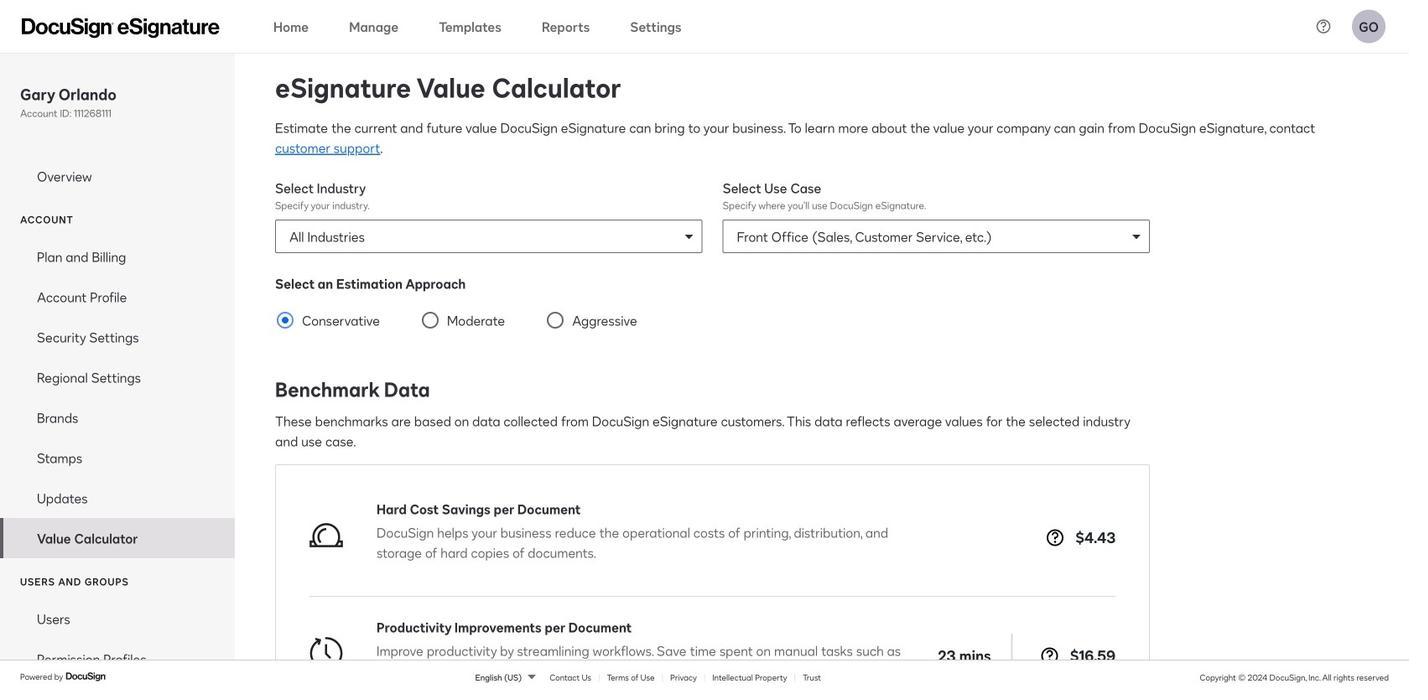 Task type: locate. For each thing, give the bounding box(es) containing it.
docusign admin image
[[22, 18, 220, 38]]



Task type: vqa. For each thing, say whether or not it's contained in the screenshot.
top option group
no



Task type: describe. For each thing, give the bounding box(es) containing it.
productivity improvements per document image
[[310, 637, 343, 671]]

users and groups element
[[0, 599, 235, 695]]

hard cost savings per document image
[[310, 519, 343, 552]]

docusign image
[[66, 671, 107, 684]]

account element
[[0, 237, 235, 559]]



